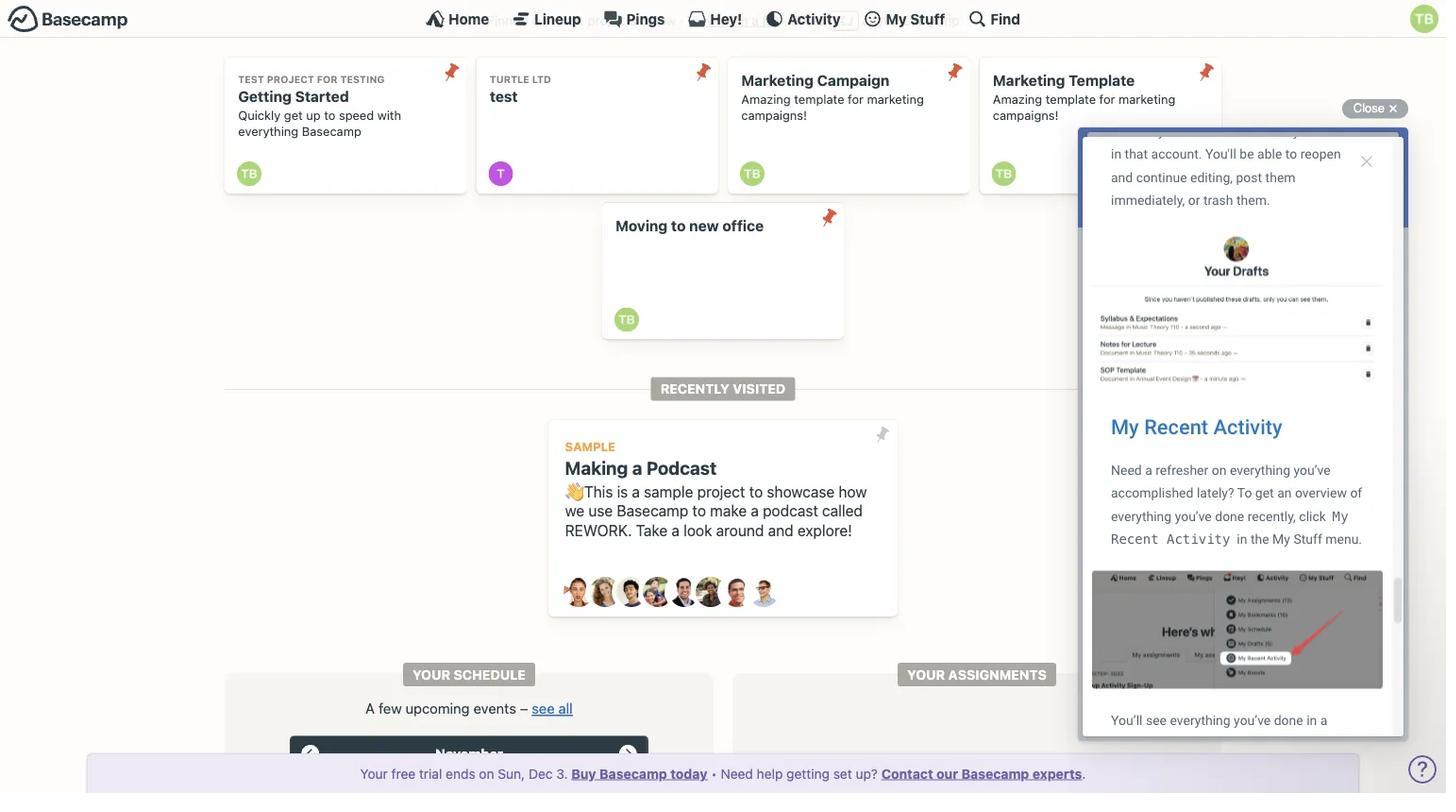 Task type: locate. For each thing, give the bounding box(es) containing it.
a right is
[[632, 482, 640, 500]]

nicole katz image
[[696, 577, 726, 607]]

close
[[1354, 101, 1385, 115]]

basecamp up take
[[617, 502, 689, 520]]

0 horizontal spatial campaigns!
[[742, 108, 807, 122]]

basecamp down up
[[302, 124, 361, 138]]

1 marketing from the left
[[742, 72, 814, 89]]

a right in
[[752, 13, 759, 28]]

victor cooper image
[[749, 577, 779, 607]]

press
[[791, 13, 825, 28]]

see all link
[[532, 700, 573, 716]]

testing
[[340, 74, 385, 85]]

tim burton image for marketing template
[[992, 162, 1017, 186]]

template down campaign
[[794, 92, 845, 106]]

1 campaigns! from the left
[[742, 108, 807, 122]]

marketing inside the marketing template amazing template for marketing campaigns!
[[993, 72, 1066, 89]]

2 marketing from the left
[[993, 72, 1066, 89]]

1 horizontal spatial ·
[[784, 13, 788, 28]]

1 vertical spatial all
[[559, 700, 573, 716]]

today
[[671, 766, 708, 781]]

for
[[317, 74, 338, 85], [848, 92, 864, 106], [1100, 92, 1116, 106]]

to right up
[[324, 108, 336, 122]]

None submit
[[437, 57, 467, 87], [689, 57, 719, 87], [940, 57, 970, 87], [1192, 57, 1222, 87], [814, 203, 844, 233], [868, 420, 898, 450], [437, 57, 467, 87], [689, 57, 719, 87], [940, 57, 970, 87], [1192, 57, 1222, 87], [814, 203, 844, 233], [868, 420, 898, 450]]

terry image
[[489, 162, 513, 186]]

2 campaigns! from the left
[[993, 108, 1059, 122]]

amazing for marketing campaign
[[742, 92, 791, 106]]

0 horizontal spatial marketing
[[867, 92, 924, 106]]

.
[[1082, 766, 1086, 781]]

1 horizontal spatial marketing
[[1119, 92, 1176, 106]]

marketing template amazing template for marketing campaigns!
[[993, 72, 1176, 122]]

jared davis image
[[617, 577, 647, 607]]

josh fiske image
[[669, 577, 700, 607]]

campaigns! inside the marketing template amazing template for marketing campaigns!
[[993, 108, 1059, 122]]

view
[[688, 13, 717, 28]]

make
[[710, 502, 747, 520]]

everything
[[238, 124, 299, 138]]

take
[[636, 522, 668, 540]]

below
[[641, 13, 677, 28]]

to inside test project for testing getting started quickly get up to speed with everything basecamp
[[324, 108, 336, 122]]

with
[[377, 108, 401, 122]]

moving to new office
[[616, 217, 764, 235]]

contact
[[882, 766, 934, 781]]

–
[[520, 700, 528, 716]]

for up the started
[[317, 74, 338, 85]]

my stuff
[[886, 10, 946, 27]]

basecamp inside test project for testing getting started quickly get up to speed with everything basecamp
[[302, 124, 361, 138]]

a
[[366, 700, 375, 716]]

your left assignments
[[908, 667, 945, 682]]

cross small image
[[1382, 97, 1405, 120]]

cheryl walters image
[[590, 577, 620, 607]]

experts
[[1033, 766, 1082, 781]]

ends
[[446, 766, 476, 781]]

visited
[[733, 381, 786, 397]]

we
[[565, 502, 585, 520]]

making
[[565, 457, 628, 478]]

for for marketing campaign
[[848, 92, 864, 106]]

annie bryan image
[[564, 577, 594, 607]]

0 horizontal spatial all
[[559, 700, 573, 716]]

2 marketing from the left
[[1119, 92, 1176, 106]]

to up look
[[693, 502, 706, 520]]

buy
[[572, 766, 596, 781]]

marketing down campaign
[[867, 92, 924, 106]]

your up the upcoming
[[413, 667, 451, 682]]

amazing inside marketing campaign amazing template for marketing campaigns!
[[742, 92, 791, 106]]

lineup link
[[512, 9, 581, 28]]

pings
[[627, 10, 665, 27]]

upcoming
[[406, 700, 470, 716]]

started
[[295, 88, 349, 105]]

template inside the marketing template amazing template for marketing campaigns!
[[1046, 92, 1096, 106]]

amazing down find
[[993, 92, 1043, 106]]

contact our basecamp experts link
[[882, 766, 1082, 781]]

your left free
[[360, 766, 388, 781]]

campaigns! inside marketing campaign amazing template for marketing campaigns!
[[742, 108, 807, 122]]

2 · from the left
[[784, 13, 788, 28]]

all
[[721, 13, 734, 28], [559, 700, 573, 716]]

dec
[[529, 766, 553, 781]]

your schedule
[[413, 667, 526, 682]]

lineup
[[535, 10, 581, 27]]

1 horizontal spatial marketing
[[993, 72, 1066, 89]]

2 template from the left
[[1046, 92, 1096, 106]]

marketing inside marketing campaign amazing template for marketing campaigns!
[[867, 92, 924, 106]]

showcase
[[767, 482, 835, 500]]

tim burton image
[[237, 162, 262, 186], [740, 162, 765, 186], [992, 162, 1017, 186], [614, 307, 639, 332]]

template down "template"
[[1046, 92, 1096, 106]]

moving to new office link
[[602, 203, 844, 339]]

see
[[532, 700, 555, 716]]

to right project
[[749, 482, 763, 500]]

new
[[690, 217, 719, 235]]

close button
[[1343, 97, 1409, 120]]

campaign
[[817, 72, 890, 89]]

for inside test project for testing getting started quickly get up to speed with everything basecamp
[[317, 74, 338, 85]]

2 amazing from the left
[[993, 92, 1043, 106]]

0 horizontal spatial template
[[794, 92, 845, 106]]

getting
[[787, 766, 830, 781]]

a
[[752, 13, 759, 28], [632, 457, 643, 478], [632, 482, 640, 500], [751, 502, 759, 520], [672, 522, 680, 540]]

2 horizontal spatial your
[[908, 667, 945, 682]]

0 horizontal spatial ·
[[680, 13, 684, 28]]

sat
[[613, 770, 632, 782]]

moving
[[616, 217, 668, 235]]

thu
[[510, 770, 531, 782]]

1 template from the left
[[794, 92, 845, 106]]

1 horizontal spatial all
[[721, 13, 734, 28]]

1 horizontal spatial campaigns!
[[993, 108, 1059, 122]]

template for template
[[1046, 92, 1096, 106]]

campaigns! for marketing template
[[993, 108, 1059, 122]]

your
[[413, 667, 451, 682], [908, 667, 945, 682], [360, 766, 388, 781]]

marketing down find
[[993, 72, 1066, 89]]

template
[[794, 92, 845, 106], [1046, 92, 1096, 106]]

0 horizontal spatial marketing
[[742, 72, 814, 89]]

marketing down list
[[742, 72, 814, 89]]

&
[[532, 13, 541, 28]]

· right list
[[784, 13, 788, 28]]

marketing
[[867, 92, 924, 106], [1119, 92, 1176, 106]]

free
[[392, 766, 416, 781]]

our
[[937, 766, 959, 781]]

1 horizontal spatial your
[[413, 667, 451, 682]]

all right see
[[559, 700, 573, 716]]

amazing inside the marketing template amazing template for marketing campaigns!
[[993, 92, 1043, 106]]

your free trial ends on sun, dec  3. buy basecamp today • need help getting set up? contact our basecamp experts .
[[360, 766, 1086, 781]]

how
[[839, 482, 867, 500]]

template inside marketing campaign amazing template for marketing campaigns!
[[794, 92, 845, 106]]

podcast
[[763, 502, 818, 520]]

for inside the marketing template amazing template for marketing campaigns!
[[1100, 92, 1116, 106]]

2 horizontal spatial for
[[1100, 92, 1116, 106]]

tim burton image inside moving to new office link
[[614, 307, 639, 332]]

recently
[[661, 381, 730, 397]]

to
[[914, 13, 927, 28], [324, 108, 336, 122], [671, 217, 686, 235], [749, 482, 763, 500], [693, 502, 706, 520]]

marketing inside marketing campaign amazing template for marketing campaigns!
[[742, 72, 814, 89]]

find button
[[968, 9, 1021, 28]]

1 horizontal spatial for
[[848, 92, 864, 106]]

1 · from the left
[[680, 13, 684, 28]]

a left look
[[672, 522, 680, 540]]

for down campaign
[[848, 92, 864, 106]]

· left view
[[680, 13, 684, 28]]

campaigns! for marketing campaign
[[742, 108, 807, 122]]

schedule
[[454, 667, 526, 682]]

all left in
[[721, 13, 734, 28]]

marketing inside the marketing template amazing template for marketing campaigns!
[[1119, 92, 1176, 106]]

1 horizontal spatial amazing
[[993, 92, 1043, 106]]

0 horizontal spatial for
[[317, 74, 338, 85]]

marketing down "template"
[[1119, 92, 1176, 106]]

1 marketing from the left
[[867, 92, 924, 106]]

view all in a list link
[[688, 13, 780, 28]]

1 amazing from the left
[[742, 92, 791, 106]]

for down "template"
[[1100, 92, 1116, 106]]

0 horizontal spatial amazing
[[742, 92, 791, 106]]

amazing down list
[[742, 92, 791, 106]]

basecamp inside the 'sample making a podcast 👋 this is a sample project to showcase how we use basecamp to make a podcast called rework. take a look around and explore!'
[[617, 502, 689, 520]]

test project for testing getting started quickly get up to speed with everything basecamp
[[238, 74, 401, 138]]

for inside marketing campaign amazing template for marketing campaigns!
[[848, 92, 864, 106]]

get
[[284, 108, 303, 122]]

1 horizontal spatial template
[[1046, 92, 1096, 106]]

home link
[[426, 9, 489, 28]]



Task type: describe. For each thing, give the bounding box(es) containing it.
in
[[738, 13, 748, 28]]

sample
[[644, 482, 693, 500]]

hey!
[[710, 10, 743, 27]]

speed
[[339, 108, 374, 122]]

⌘
[[835, 13, 847, 28]]

· press
[[784, 13, 825, 28]]

amazing for marketing template
[[993, 92, 1043, 106]]

a right the making
[[632, 457, 643, 478]]

0 vertical spatial all
[[721, 13, 734, 28]]

hey! button
[[688, 9, 743, 28]]

this
[[584, 482, 613, 500]]

trial
[[419, 766, 442, 781]]

to left new
[[671, 217, 686, 235]]

sun,
[[498, 766, 525, 781]]

project
[[267, 74, 314, 85]]

explore!
[[798, 522, 853, 540]]

look
[[684, 522, 712, 540]]

a few upcoming events – see all
[[366, 700, 573, 716]]

•
[[711, 766, 717, 781]]

jennifer young image
[[643, 577, 673, 607]]

ltd
[[532, 74, 551, 85]]

set
[[834, 766, 852, 781]]

few
[[379, 700, 402, 716]]

cross small image
[[1382, 97, 1405, 120]]

events
[[474, 700, 516, 716]]

test
[[238, 74, 264, 85]]

stuff
[[911, 10, 946, 27]]

main element
[[0, 0, 1447, 38]]

wed
[[458, 770, 481, 782]]

fri
[[564, 770, 579, 782]]

your for your schedule
[[413, 667, 451, 682]]

turtle
[[490, 74, 530, 85]]

your assignments
[[908, 667, 1047, 682]]

to right 'my'
[[914, 13, 927, 28]]

3.
[[556, 766, 568, 781]]

mon
[[355, 770, 379, 782]]

jump
[[930, 13, 960, 28]]

test
[[490, 88, 518, 105]]

a up "around"
[[751, 502, 759, 520]]

switch accounts image
[[8, 5, 128, 34]]

project
[[697, 482, 745, 500]]

projects
[[587, 13, 637, 28]]

turtle ltd test
[[490, 74, 551, 105]]

marketing for marketing template
[[993, 72, 1066, 89]]

activity
[[788, 10, 841, 27]]

marketing for campaign
[[867, 92, 924, 106]]

assignments
[[949, 667, 1047, 682]]

recently visited
[[661, 381, 786, 397]]

tue
[[408, 770, 428, 782]]

your for your assignments
[[908, 667, 945, 682]]

steve marsh image
[[722, 577, 753, 607]]

office
[[723, 217, 764, 235]]

on
[[479, 766, 494, 781]]

pinned
[[487, 13, 528, 28]]

sample making a podcast 👋 this is a sample project to showcase how we use basecamp to make a podcast called rework. take a look around and explore!
[[565, 440, 867, 540]]

tim burton image for marketing campaign
[[740, 162, 765, 186]]

called
[[822, 502, 863, 520]]

tim burton image for test project for testing
[[237, 162, 262, 186]]

template
[[1069, 72, 1135, 89]]

basecamp right our on the bottom of the page
[[962, 766, 1030, 781]]

anytime
[[863, 13, 911, 28]]

marketing for template
[[1119, 92, 1176, 106]]

marketing campaign amazing template for marketing campaigns!
[[742, 72, 924, 122]]

basecamp right buy
[[600, 766, 667, 781]]

recent
[[545, 13, 584, 28]]

template for campaign
[[794, 92, 845, 106]]

pinned & recent projects below · view all in a list
[[487, 13, 780, 28]]

help
[[757, 766, 783, 781]]

👋
[[565, 482, 580, 500]]

activity link
[[765, 9, 841, 28]]

is
[[617, 482, 628, 500]]

sample
[[565, 440, 616, 454]]

rework.
[[565, 522, 632, 540]]

getting
[[238, 88, 292, 105]]

find
[[991, 10, 1021, 27]]

marketing for marketing campaign
[[742, 72, 814, 89]]

podcast
[[647, 457, 717, 478]]

⌘ j anytime to jump
[[835, 13, 960, 28]]

buy basecamp today link
[[572, 766, 708, 781]]

quickly
[[238, 108, 281, 122]]

home
[[449, 10, 489, 27]]

november
[[435, 746, 503, 762]]

pings button
[[604, 9, 665, 28]]

for for marketing template
[[1100, 92, 1116, 106]]

0 horizontal spatial your
[[360, 766, 388, 781]]

my
[[886, 10, 907, 27]]

need
[[721, 766, 753, 781]]

j
[[847, 13, 854, 28]]

around
[[716, 522, 764, 540]]

tim burton image
[[1411, 5, 1439, 33]]

list
[[763, 13, 780, 28]]



Task type: vqa. For each thing, say whether or not it's contained in the screenshot.
look
yes



